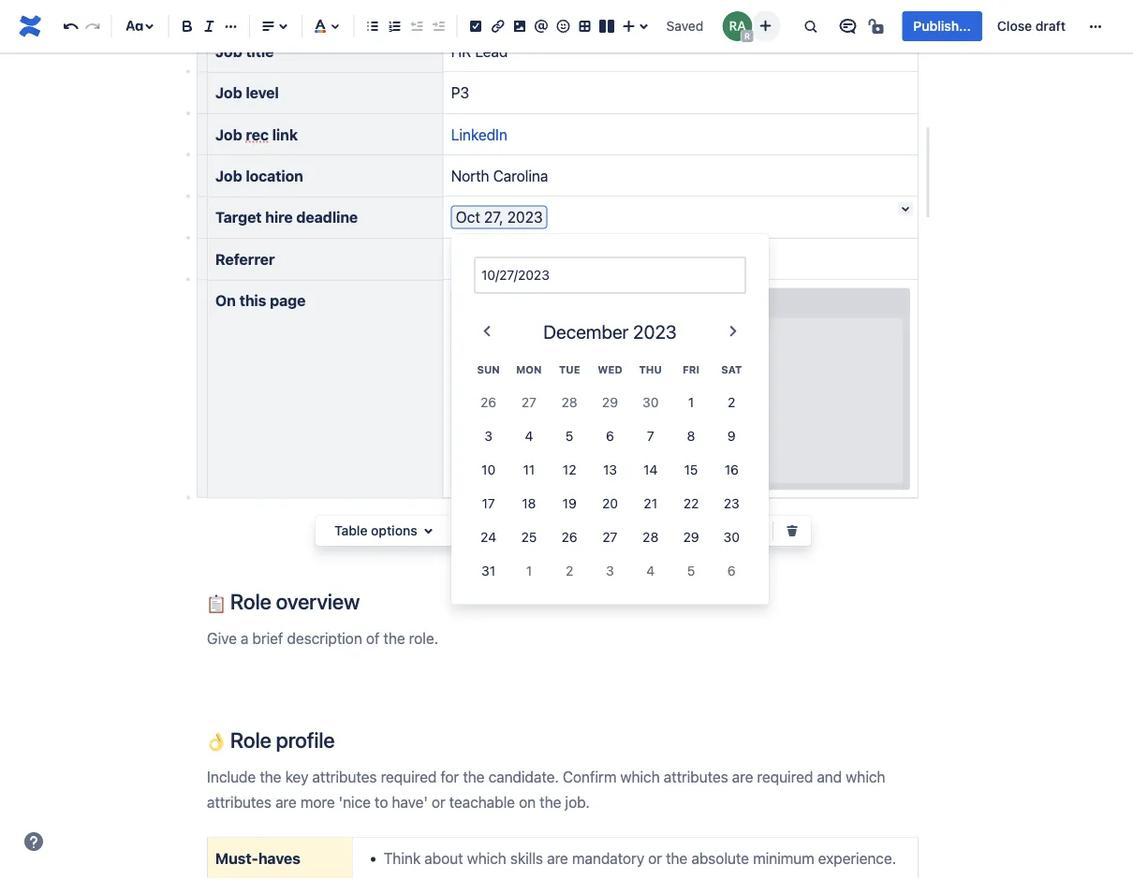 Task type: describe. For each thing, give the bounding box(es) containing it.
20 button
[[590, 487, 631, 520]]

row group inside editable content region
[[469, 385, 752, 588]]

job for job title
[[216, 42, 242, 60]]

page
[[270, 292, 306, 310]]

must-haves
[[216, 851, 301, 869]]

hr lead
[[451, 42, 508, 60]]

12 button
[[550, 453, 590, 487]]

close draft
[[998, 18, 1066, 34]]

1 vertical spatial 2023
[[634, 320, 677, 343]]

expand dropdown menu image
[[418, 520, 440, 543]]

job for job rec link
[[216, 125, 242, 143]]

5 for 5 button to the right
[[688, 563, 696, 579]]

link image
[[487, 15, 509, 37]]

of
[[522, 294, 535, 312]]

0 horizontal spatial 2023
[[508, 209, 543, 226]]

table of contents
[[481, 294, 601, 312]]

31
[[482, 563, 496, 579]]

job level
[[216, 84, 279, 102]]

bold ⌘b image
[[176, 15, 199, 37]]

this
[[240, 292, 267, 310]]

table image
[[574, 15, 597, 37]]

comment icon image
[[837, 15, 860, 37]]

1 horizontal spatial 26 button
[[550, 520, 590, 554]]

add image, video, or file image
[[509, 15, 531, 37]]

mon
[[517, 364, 542, 377]]

0 horizontal spatial 28
[[562, 394, 578, 410]]

row containing 26
[[469, 385, 752, 419]]

assessment process link
[[500, 392, 663, 410]]

saved
[[667, 18, 704, 34]]

24
[[481, 529, 497, 545]]

thu
[[640, 364, 663, 377]]

table of contents image
[[459, 292, 481, 314]]

target hire deadline
[[216, 209, 358, 226]]

tracking
[[596, 418, 651, 436]]

action item image
[[465, 15, 488, 37]]

numbered list ⌘⇧7 image
[[384, 15, 406, 37]]

none field inside editable content region
[[476, 259, 745, 292]]

job for job level
[[216, 84, 242, 102]]

4 for the 4 button to the left
[[525, 428, 534, 444]]

job location
[[216, 167, 303, 185]]

referrer
[[216, 250, 275, 268]]

7
[[647, 428, 655, 444]]

0 vertical spatial 27 button
[[509, 385, 550, 419]]

0 horizontal spatial 29 button
[[590, 385, 631, 419]]

11 button
[[509, 453, 550, 487]]

17 button
[[469, 487, 509, 520]]

1 vertical spatial 27 button
[[590, 520, 631, 554]]

outdent ⇧tab image
[[405, 15, 428, 37]]

title
[[246, 42, 274, 60]]

row containing 31
[[469, 554, 752, 588]]

25 button
[[509, 520, 550, 554]]

helpful
[[523, 444, 571, 462]]

sat
[[722, 364, 743, 377]]

0 horizontal spatial 29
[[603, 394, 619, 410]]

mention image
[[530, 15, 553, 37]]

1 vertical spatial role profile
[[226, 728, 335, 753]]

on this page
[[216, 292, 306, 310]]

north
[[451, 167, 490, 185]]

role overview link
[[500, 339, 617, 357]]

20
[[603, 496, 618, 511]]

role inside role profile link
[[523, 365, 552, 383]]

22 button
[[671, 487, 712, 520]]

undo ⌘z image
[[60, 15, 82, 37]]

1 vertical spatial profile
[[276, 728, 335, 753]]

role profile inside role profile link
[[519, 365, 599, 383]]

21 button
[[631, 487, 671, 520]]

p3
[[451, 84, 470, 102]]

row containing 24
[[469, 520, 752, 554]]

fri
[[683, 364, 700, 377]]

more image
[[1085, 15, 1108, 37]]

0 vertical spatial 30
[[643, 394, 659, 410]]

0 horizontal spatial 30 button
[[631, 385, 671, 419]]

row containing 10
[[469, 453, 752, 487]]

table options button
[[323, 520, 448, 543]]

9 button
[[712, 419, 752, 453]]

25
[[522, 529, 537, 545]]

haves
[[258, 851, 301, 869]]

1 horizontal spatial overview
[[556, 339, 617, 357]]

ruby anderson image
[[723, 11, 753, 41]]

draft
[[1036, 18, 1066, 34]]

23 button
[[712, 487, 752, 520]]

10 button
[[469, 453, 509, 487]]

deadline
[[297, 209, 358, 226]]

close draft button
[[987, 11, 1078, 41]]

1 horizontal spatial 30 button
[[712, 520, 752, 554]]

previous month, november 2023 image
[[476, 320, 499, 343]]

0 horizontal spatial 3 button
[[469, 419, 509, 453]]

oct 27, 2023
[[456, 209, 543, 226]]

december 2023
[[544, 320, 677, 343]]

1 horizontal spatial 5 button
[[671, 554, 712, 588]]

0 vertical spatial role overview
[[519, 339, 617, 357]]

job rec link
[[216, 125, 298, 143]]

11
[[523, 462, 535, 477]]

carolina
[[494, 167, 548, 185]]

editable content region
[[177, 0, 949, 880]]

location
[[246, 167, 303, 185]]

1 vertical spatial 1 button
[[509, 554, 550, 588]]

align left image
[[257, 15, 280, 37]]

1 horizontal spatial profile
[[556, 365, 599, 383]]

candidate tracking link
[[500, 418, 651, 436]]

0 vertical spatial 6 button
[[590, 419, 631, 453]]

1 vertical spatial 27
[[603, 529, 618, 545]]

chart image
[[666, 520, 689, 543]]

16 button
[[712, 453, 752, 487]]

indent tab image
[[427, 15, 450, 37]]

role profile link
[[500, 365, 599, 385]]

table for table of contents
[[481, 294, 518, 312]]

linkedin link
[[451, 125, 508, 143]]

0 horizontal spatial 2 button
[[550, 554, 590, 588]]

north carolina
[[451, 167, 548, 185]]

candidate
[[523, 418, 592, 436]]

23
[[724, 496, 740, 511]]

1 for bottommost 1 button
[[526, 563, 532, 579]]

1 vertical spatial role overview
[[226, 590, 360, 615]]

0 vertical spatial 2 button
[[712, 385, 752, 419]]

22
[[684, 496, 699, 511]]

1 vertical spatial 3 button
[[590, 554, 631, 588]]

publish... button
[[903, 11, 983, 41]]

0 horizontal spatial 27
[[522, 394, 537, 410]]

options
[[371, 523, 418, 539]]

must-
[[216, 851, 258, 869]]

lead
[[475, 42, 508, 60]]

invite to edit image
[[755, 15, 777, 37]]



Task type: vqa. For each thing, say whether or not it's contained in the screenshot.
the bottommost the 29 button
yes



Task type: locate. For each thing, give the bounding box(es) containing it.
:ok_hand: image
[[500, 367, 519, 385], [500, 367, 519, 385], [207, 733, 226, 752], [207, 733, 226, 752]]

hire
[[265, 209, 293, 226]]

30 button down 23
[[712, 520, 752, 554]]

4 row from the top
[[469, 453, 752, 487]]

1 button down 25
[[509, 554, 550, 588]]

0 vertical spatial 3
[[485, 428, 493, 444]]

row containing sun
[[469, 354, 752, 385]]

help image
[[22, 831, 45, 854]]

2023 right 27,
[[508, 209, 543, 226]]

2 button down the sat
[[712, 385, 752, 419]]

4 down 21 button
[[647, 563, 655, 579]]

:clipboard: image
[[207, 595, 226, 614], [207, 595, 226, 614]]

1 vertical spatial overview
[[276, 590, 360, 615]]

30 left copy image
[[724, 529, 740, 545]]

0 vertical spatial 1 button
[[671, 385, 712, 419]]

level
[[246, 84, 279, 102]]

assessment
[[523, 392, 605, 410]]

27 left cell background "icon"
[[603, 529, 618, 545]]

table for table options
[[335, 523, 368, 539]]

5 for the leftmost 5 button
[[566, 428, 574, 444]]

26 down sun
[[481, 394, 497, 410]]

1 vertical spatial 4
[[647, 563, 655, 579]]

0 horizontal spatial 4 button
[[509, 419, 550, 453]]

1 horizontal spatial 2 button
[[712, 385, 752, 419]]

1 horizontal spatial 29 button
[[671, 520, 712, 554]]

6 button
[[590, 419, 631, 453], [712, 554, 752, 588]]

close
[[998, 18, 1033, 34]]

row down 13
[[469, 487, 752, 520]]

0 horizontal spatial profile
[[276, 728, 335, 753]]

27 button down 20
[[590, 520, 631, 554]]

0 vertical spatial 4
[[525, 428, 534, 444]]

2 job from the top
[[216, 84, 242, 102]]

9
[[728, 428, 736, 444]]

28 button
[[550, 385, 590, 419], [631, 520, 671, 554]]

tue
[[559, 364, 581, 377]]

remove image
[[782, 520, 804, 543]]

1 horizontal spatial 3
[[606, 563, 615, 579]]

1 vertical spatial 2 button
[[550, 554, 590, 588]]

italic ⌘i image
[[198, 15, 221, 37]]

0 horizontal spatial 26 button
[[469, 385, 509, 419]]

find and replace image
[[800, 15, 822, 37]]

more formatting image
[[220, 15, 242, 37]]

sun
[[477, 364, 500, 377]]

1 vertical spatial 30 button
[[712, 520, 752, 554]]

19
[[563, 496, 577, 511]]

1 horizontal spatial 4 button
[[631, 554, 671, 588]]

3 up '10'
[[485, 428, 493, 444]]

bullet list ⌘⇧8 image
[[362, 15, 384, 37]]

no restrictions image
[[867, 15, 890, 37]]

0 vertical spatial table
[[481, 294, 518, 312]]

role profile
[[519, 365, 599, 383], [226, 728, 335, 753]]

28 button down "21"
[[631, 520, 671, 554]]

row down 'december 2023'
[[469, 354, 752, 385]]

4 for the rightmost the 4 button
[[647, 563, 655, 579]]

3 button up '10'
[[469, 419, 509, 453]]

30 button down the thu on the right of page
[[631, 385, 671, 419]]

6 for the right 6 button
[[728, 563, 736, 579]]

process
[[609, 392, 663, 410]]

1 vertical spatial 28 button
[[631, 520, 671, 554]]

helpful resources link
[[500, 444, 642, 462]]

1 vertical spatial 1
[[526, 563, 532, 579]]

5 row from the top
[[469, 487, 752, 520]]

0 vertical spatial 29
[[603, 394, 619, 410]]

1 vertical spatial 3
[[606, 563, 615, 579]]

overview down table options
[[276, 590, 360, 615]]

1 vertical spatial 30
[[724, 529, 740, 545]]

4 button down cell background "icon"
[[631, 554, 671, 588]]

contents
[[539, 294, 601, 312]]

1 horizontal spatial 6
[[728, 563, 736, 579]]

0 horizontal spatial role profile
[[226, 728, 335, 753]]

1 horizontal spatial 4
[[647, 563, 655, 579]]

0 horizontal spatial 6 button
[[590, 419, 631, 453]]

1 vertical spatial 6 button
[[712, 554, 752, 588]]

row down cell background "icon"
[[469, 554, 752, 588]]

0 vertical spatial 27
[[522, 394, 537, 410]]

0 horizontal spatial 27 button
[[509, 385, 550, 419]]

wed
[[598, 364, 623, 377]]

text styles image
[[123, 15, 146, 37]]

0 horizontal spatial 1 button
[[509, 554, 550, 588]]

row containing 3
[[469, 419, 752, 453]]

3 button
[[469, 419, 509, 453], [590, 554, 631, 588]]

job
[[216, 42, 242, 60], [216, 84, 242, 102], [216, 125, 242, 143], [216, 167, 242, 185]]

24 button
[[469, 520, 509, 554]]

overview up tue
[[556, 339, 617, 357]]

0 vertical spatial 28 button
[[550, 385, 590, 419]]

1 horizontal spatial 26
[[562, 529, 578, 545]]

job down more formatting image
[[216, 42, 242, 60]]

13
[[604, 462, 618, 477]]

0 horizontal spatial 6
[[606, 428, 615, 444]]

6
[[606, 428, 615, 444], [728, 563, 736, 579]]

redo ⌘⇧z image
[[81, 15, 104, 37]]

target
[[216, 209, 262, 226]]

table left options
[[335, 523, 368, 539]]

1 horizontal spatial 6 button
[[712, 554, 752, 588]]

0 horizontal spatial 1
[[526, 563, 532, 579]]

copy image
[[743, 520, 766, 543]]

12
[[563, 462, 577, 477]]

5 down the chart image
[[688, 563, 696, 579]]

27
[[522, 394, 537, 410], [603, 529, 618, 545]]

1 vertical spatial 29 button
[[671, 520, 712, 554]]

27,
[[484, 209, 504, 226]]

0 vertical spatial 5 button
[[550, 419, 590, 453]]

1 horizontal spatial 27
[[603, 529, 618, 545]]

None field
[[476, 259, 745, 292]]

linkedin
[[451, 125, 508, 143]]

1 vertical spatial 5 button
[[671, 554, 712, 588]]

13 button
[[590, 453, 631, 487]]

1 for the top 1 button
[[689, 394, 695, 410]]

6 up resources
[[606, 428, 615, 444]]

3
[[485, 428, 493, 444], [606, 563, 615, 579]]

4 job from the top
[[216, 167, 242, 185]]

18 button
[[509, 487, 550, 520]]

29 button down 22
[[671, 520, 712, 554]]

0 horizontal spatial 5 button
[[550, 419, 590, 453]]

7 button
[[631, 419, 671, 453]]

29 up tracking
[[603, 394, 619, 410]]

overview
[[556, 339, 617, 357], [276, 590, 360, 615]]

26 button down sun
[[469, 385, 509, 419]]

2
[[728, 394, 736, 410], [566, 563, 574, 579]]

6 for the topmost 6 button
[[606, 428, 615, 444]]

21
[[644, 496, 658, 511]]

row down 20
[[469, 520, 752, 554]]

0 horizontal spatial role overview
[[226, 590, 360, 615]]

2 for topmost 2 button
[[728, 394, 736, 410]]

resources
[[575, 444, 642, 462]]

2 down the sat
[[728, 394, 736, 410]]

1 horizontal spatial 30
[[724, 529, 740, 545]]

6 button down manage connected data image
[[712, 554, 752, 588]]

1 horizontal spatial role overview
[[519, 339, 617, 357]]

oct
[[456, 209, 481, 226]]

1 horizontal spatial 29
[[684, 529, 700, 545]]

4 up 'helpful'
[[525, 428, 534, 444]]

table left of
[[481, 294, 518, 312]]

18
[[522, 496, 537, 511]]

1 down 25 button
[[526, 563, 532, 579]]

28
[[562, 394, 578, 410], [643, 529, 659, 545]]

confluence image
[[15, 11, 45, 41]]

26 down 19 button
[[562, 529, 578, 545]]

table options
[[335, 523, 418, 539]]

3 down the 20 button
[[606, 563, 615, 579]]

27 button down mon
[[509, 385, 550, 419]]

5 button
[[550, 419, 590, 453], [671, 554, 712, 588]]

job for job location
[[216, 167, 242, 185]]

2 row from the top
[[469, 385, 752, 419]]

confluence image
[[15, 11, 45, 41]]

28 right cell background "icon"
[[643, 529, 659, 545]]

29 button down wed
[[590, 385, 631, 419]]

27 down mon
[[522, 394, 537, 410]]

december
[[544, 320, 629, 343]]

4 button up 11 on the bottom
[[509, 419, 550, 453]]

table inside dropdown button
[[335, 523, 368, 539]]

1 row from the top
[[469, 354, 752, 385]]

7 row from the top
[[469, 554, 752, 588]]

0 vertical spatial 4 button
[[509, 419, 550, 453]]

3 button down cell background "icon"
[[590, 554, 631, 588]]

layouts image
[[596, 15, 618, 37]]

1 vertical spatial 28
[[643, 529, 659, 545]]

1 vertical spatial 2
[[566, 563, 574, 579]]

1 button down fri at the right of page
[[671, 385, 712, 419]]

29
[[603, 394, 619, 410], [684, 529, 700, 545]]

0 vertical spatial role profile
[[519, 365, 599, 383]]

1 vertical spatial 26
[[562, 529, 578, 545]]

2 button down 19 button
[[550, 554, 590, 588]]

next month, january 2024 image
[[722, 320, 745, 343]]

0 vertical spatial 6
[[606, 428, 615, 444]]

emoji image
[[552, 15, 575, 37]]

profile
[[556, 365, 599, 383], [276, 728, 335, 753]]

30 down the thu on the right of page
[[643, 394, 659, 410]]

26
[[481, 394, 497, 410], [562, 529, 578, 545]]

row up 20
[[469, 453, 752, 487]]

0 vertical spatial 26
[[481, 394, 497, 410]]

row up 13
[[469, 419, 752, 453]]

0 horizontal spatial 4
[[525, 428, 534, 444]]

8 button
[[671, 419, 712, 453]]

rec
[[246, 125, 269, 143]]

0 horizontal spatial overview
[[276, 590, 360, 615]]

0 horizontal spatial table
[[335, 523, 368, 539]]

1 horizontal spatial 27 button
[[590, 520, 631, 554]]

6 down '23' "button"
[[728, 563, 736, 579]]

december 2023 grid
[[469, 354, 752, 588]]

16
[[725, 462, 739, 477]]

2 button
[[712, 385, 752, 419], [550, 554, 590, 588]]

row containing 17
[[469, 487, 752, 520]]

0 vertical spatial 28
[[562, 394, 578, 410]]

1 horizontal spatial role profile
[[519, 365, 599, 383]]

17
[[482, 496, 495, 511]]

1 down fri at the right of page
[[689, 394, 695, 410]]

1 horizontal spatial 28 button
[[631, 520, 671, 554]]

1 horizontal spatial 3 button
[[590, 554, 631, 588]]

job up target
[[216, 167, 242, 185]]

2 for leftmost 2 button
[[566, 563, 574, 579]]

publish...
[[914, 18, 972, 34]]

0 vertical spatial 29 button
[[590, 385, 631, 419]]

6 row from the top
[[469, 520, 752, 554]]

table
[[481, 294, 518, 312], [335, 523, 368, 539]]

0 vertical spatial 26 button
[[469, 385, 509, 419]]

2 down 19 button
[[566, 563, 574, 579]]

1 vertical spatial 26 button
[[550, 520, 590, 554]]

cell background image
[[620, 520, 643, 543]]

assessment process candidate tracking helpful resources
[[519, 392, 663, 462]]

row down wed
[[469, 385, 752, 419]]

0 vertical spatial profile
[[556, 365, 599, 383]]

3 for 3 button to the left
[[485, 428, 493, 444]]

row
[[469, 354, 752, 385], [469, 385, 752, 419], [469, 419, 752, 453], [469, 453, 752, 487], [469, 487, 752, 520], [469, 520, 752, 554], [469, 554, 752, 588]]

job left rec
[[216, 125, 242, 143]]

5 up helpful resources link at the bottom
[[566, 428, 574, 444]]

on
[[216, 292, 236, 310]]

19 button
[[550, 487, 590, 520]]

27 button
[[509, 385, 550, 419], [590, 520, 631, 554]]

0 horizontal spatial 5
[[566, 428, 574, 444]]

row group
[[469, 385, 752, 588]]

1 horizontal spatial 28
[[643, 529, 659, 545]]

1 job from the top
[[216, 42, 242, 60]]

0 vertical spatial 1
[[689, 394, 695, 410]]

28 button down tue
[[550, 385, 590, 419]]

0 horizontal spatial 2
[[566, 563, 574, 579]]

26 button down 19
[[550, 520, 590, 554]]

4
[[525, 428, 534, 444], [647, 563, 655, 579]]

14
[[644, 462, 658, 477]]

10
[[482, 462, 496, 477]]

1 horizontal spatial table
[[481, 294, 518, 312]]

30 button
[[631, 385, 671, 419], [712, 520, 752, 554]]

role overview
[[519, 339, 617, 357], [226, 590, 360, 615]]

28 up candidate tracking link
[[562, 394, 578, 410]]

8
[[688, 428, 696, 444]]

job title
[[216, 42, 274, 60]]

link
[[272, 125, 298, 143]]

1 vertical spatial 4 button
[[631, 554, 671, 588]]

1 horizontal spatial 2023
[[634, 320, 677, 343]]

26 button
[[469, 385, 509, 419], [550, 520, 590, 554]]

0 horizontal spatial 26
[[481, 394, 497, 410]]

2023 up the thu on the right of page
[[634, 320, 677, 343]]

3 job from the top
[[216, 125, 242, 143]]

hr
[[451, 42, 472, 60]]

29 left manage connected data image
[[684, 529, 700, 545]]

4 button
[[509, 419, 550, 453], [631, 554, 671, 588]]

1 vertical spatial table
[[335, 523, 368, 539]]

0 horizontal spatial 28 button
[[550, 385, 590, 419]]

0 vertical spatial 2
[[728, 394, 736, 410]]

29 button
[[590, 385, 631, 419], [671, 520, 712, 554]]

15 button
[[671, 453, 712, 487]]

3 row from the top
[[469, 419, 752, 453]]

manage connected data image
[[705, 520, 727, 543]]

row group containing 26
[[469, 385, 752, 588]]

1 horizontal spatial 1
[[689, 394, 695, 410]]

job left level
[[216, 84, 242, 102]]

14 button
[[631, 453, 671, 487]]

1 horizontal spatial 1 button
[[671, 385, 712, 419]]

0 horizontal spatial 3
[[485, 428, 493, 444]]

1 horizontal spatial 5
[[688, 563, 696, 579]]

6 button up 13
[[590, 419, 631, 453]]

0 vertical spatial 2023
[[508, 209, 543, 226]]

3 for 3 button to the bottom
[[606, 563, 615, 579]]

1 vertical spatial 29
[[684, 529, 700, 545]]



